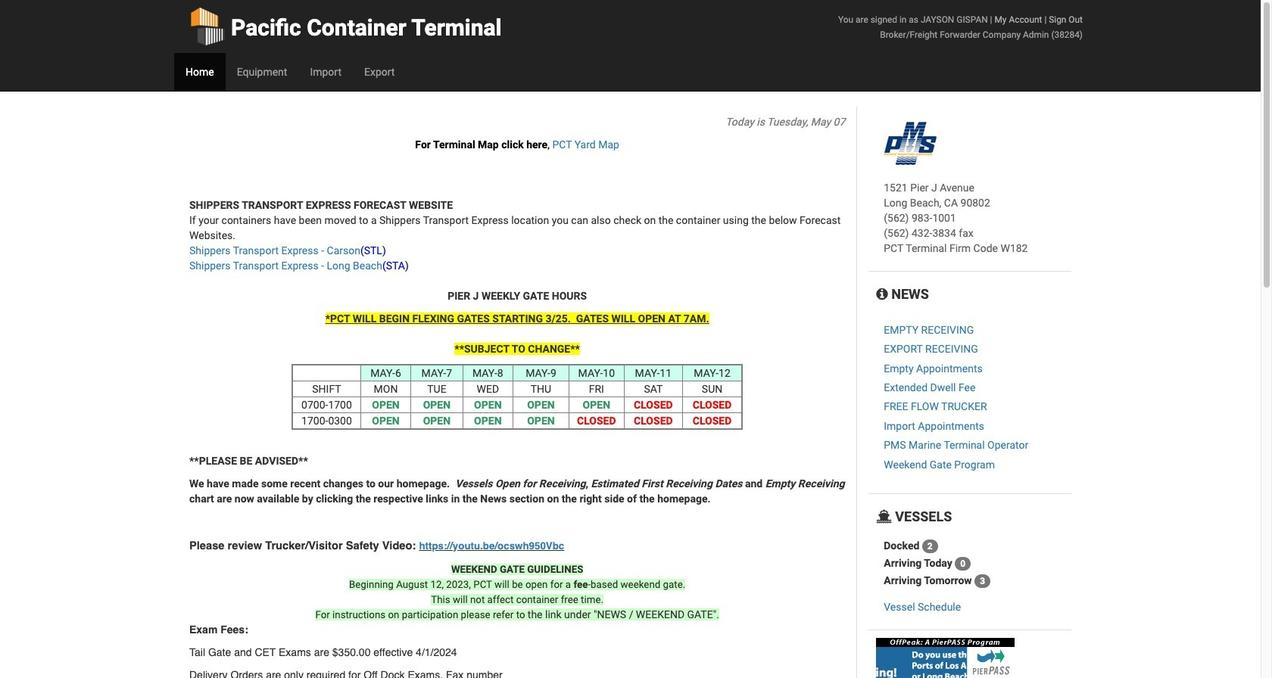 Task type: describe. For each thing, give the bounding box(es) containing it.
pierpass image
[[877, 638, 1015, 679]]

info circle image
[[877, 288, 888, 301]]

pacific container terminal image
[[884, 122, 937, 165]]

ship image
[[877, 510, 892, 524]]



Task type: vqa. For each thing, say whether or not it's contained in the screenshot.
SHIP 'image'
yes



